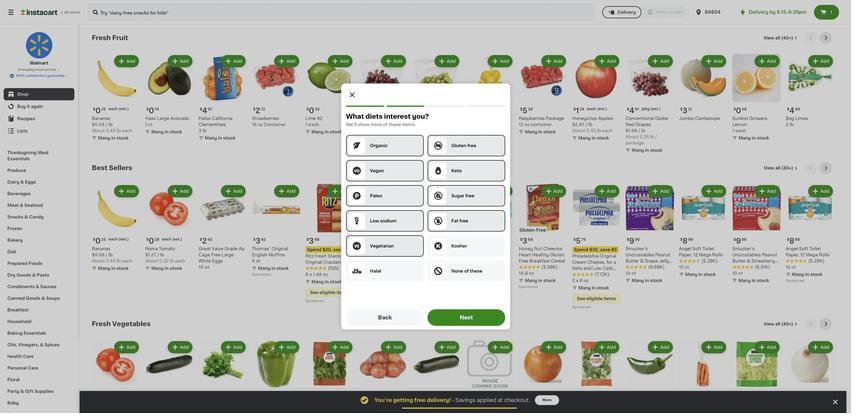 Task type: locate. For each thing, give the bounding box(es) containing it.
(est.) for $ 4 81
[[438, 107, 448, 111]]

1 peanut from the left
[[656, 253, 671, 257]]

bananas for 4
[[92, 116, 110, 121]]

condiments & sauces link
[[4, 281, 74, 293]]

for
[[607, 260, 613, 264]]

peanut for strawberry
[[762, 253, 778, 257]]

& inside "party & gift supplies" link
[[20, 389, 24, 394]]

$ 4 97
[[200, 107, 213, 114]]

1 angel soft toilet paper, 12 mega rolls from the left
[[679, 247, 723, 257]]

smucker's up grape
[[626, 247, 648, 251]]

3 /pkg (est.) from the left
[[428, 107, 448, 111]]

1 item carousel region from the top
[[92, 32, 835, 157]]

1 horizontal spatial see eligible items
[[577, 297, 616, 301]]

4 left 51
[[630, 107, 635, 114]]

large down 74
[[157, 116, 169, 121]]

(est.) up interest
[[384, 107, 395, 111]]

$1.24 each (estimated) element
[[572, 105, 621, 116]]

great inside great value grade aa cage free large white eggs 18 oz
[[199, 247, 211, 251]]

$ inside $ 5 23
[[360, 108, 363, 111]]

$0.58 for 4
[[92, 123, 105, 127]]

sandwich
[[626, 265, 647, 269], [743, 265, 764, 269]]

large inside hass large avocado 1 ct
[[157, 116, 169, 121]]

supplies
[[34, 389, 54, 394]]

1 vertical spatial 16
[[412, 259, 417, 263]]

oz right 5.5
[[474, 409, 479, 413]]

breakfast up the household
[[7, 308, 29, 312]]

10 down "smucker's uncrustables peanut butter & grape jelly sandwich"
[[626, 271, 631, 276]]

cheerios
[[543, 247, 563, 251]]

strawberries
[[252, 116, 279, 121]]

2 save from the left
[[600, 248, 611, 252]]

10 for smucker's uncrustables peanut butter & strawberry jam sandwich
[[733, 271, 738, 276]]

english
[[252, 253, 268, 257]]

smucker's for smucker's uncrustables peanut butter & strawberry jam sandwich
[[733, 247, 755, 251]]

2 value from the left
[[212, 247, 224, 251]]

butter inside "smucker's uncrustables peanut butter & grape jelly sandwich"
[[626, 259, 639, 263]]

$ 0 58
[[734, 107, 747, 114]]

$0.58 down $ 0 25
[[92, 253, 105, 257]]

$ inside $ 3 68
[[520, 238, 523, 242]]

$ 8 86
[[681, 238, 694, 245], [787, 238, 800, 245]]

care inside 'link'
[[23, 355, 34, 359]]

34
[[528, 108, 533, 111]]

great up cage
[[199, 247, 211, 251]]

72 up strawberries
[[261, 108, 265, 111]]

9 up smucker's uncrustables peanut butter & strawberry jam sandwich
[[736, 238, 741, 245]]

save for 5
[[600, 248, 611, 252]]

we'll
[[346, 122, 357, 127]]

next button
[[428, 310, 505, 326]]

uncrustables inside "smucker's uncrustables peanut butter & grape jelly sandwich"
[[626, 253, 654, 257]]

1 horizontal spatial $ 9 96
[[734, 238, 747, 245]]

2 bananas $0.58 / lb about 0.44 lb each from the top
[[92, 247, 133, 263]]

1 vertical spatial $ 3 92
[[253, 238, 266, 245]]

0 vertical spatial all
[[776, 36, 781, 40]]

oz inside beef chuck, ground, 80%/20% 16 oz many in stock
[[418, 259, 423, 263]]

1 horizontal spatial rolls
[[819, 253, 830, 257]]

(est.) inside $0.87 each (estimated) element
[[439, 394, 449, 397]]

0 vertical spatial breakfast
[[530, 259, 550, 263]]

all for 4
[[776, 36, 781, 40]]

0.44
[[106, 129, 116, 133], [106, 259, 116, 263]]

0 horizontal spatial breakfast
[[7, 308, 29, 312]]

onions inside the green onions 5.5 oz
[[480, 403, 495, 407]]

1 $5 from the left
[[345, 248, 350, 252]]

1 horizontal spatial sandwich
[[743, 265, 764, 269]]

1 vertical spatial view all (40+) button
[[762, 318, 800, 330]]

/pkg for 4
[[642, 107, 650, 111]]

(est.) up more
[[546, 394, 556, 397]]

92 up the bag on the right of the page
[[475, 108, 480, 111]]

free for gluten free
[[467, 144, 476, 148]]

1 96 from the left
[[635, 238, 640, 242]]

save up stacks
[[333, 248, 344, 252]]

0 horizontal spatial value
[[212, 247, 224, 251]]

$ 9 96 for smucker's uncrustables peanut butter & grape jelly sandwich
[[627, 238, 640, 245]]

item carousel region
[[92, 32, 835, 157], [92, 162, 835, 313], [92, 318, 835, 413]]

0 horizontal spatial $ 9 96
[[627, 238, 640, 245]]

0 horizontal spatial smucker's
[[626, 247, 648, 251]]

1 onions from the left
[[480, 403, 495, 407]]

delivery by 6:15-6:35pm
[[749, 10, 807, 14]]

1 (5.29k) from the left
[[702, 259, 718, 263]]

(est.)
[[119, 107, 129, 111], [384, 107, 395, 111], [651, 107, 661, 111], [438, 107, 448, 111], [597, 107, 607, 111], [119, 238, 129, 241], [172, 238, 182, 241], [546, 394, 556, 397], [439, 394, 449, 397]]

86
[[689, 238, 694, 242], [795, 238, 800, 242]]

onions for green onions 5.5 oz
[[480, 403, 495, 407]]

2 great from the left
[[199, 247, 211, 251]]

each (est.) inside $0.87 each (estimated) element
[[429, 394, 449, 397]]

4 for $ 4 98
[[790, 107, 795, 114]]

2 grapes from the left
[[636, 123, 651, 127]]

(est.) up green seedless grapes bag
[[438, 107, 448, 111]]

& left grape
[[640, 259, 644, 263]]

1 vertical spatial (40+)
[[782, 322, 794, 326]]

lemon
[[733, 123, 748, 127]]

1 $ 9 96 from the left
[[627, 238, 640, 245]]

free
[[537, 228, 546, 232], [211, 253, 221, 257], [519, 259, 529, 263]]

0 horizontal spatial keto
[[451, 169, 462, 173]]

0 horizontal spatial items
[[337, 291, 349, 295]]

buy it again link
[[4, 100, 74, 113]]

2 4 from the left
[[202, 107, 207, 114]]

goods down condiments & sauces
[[26, 296, 40, 301]]

free right the sugar
[[465, 194, 474, 198]]

& left soups at the bottom of the page
[[41, 296, 45, 301]]

eligible for 5
[[587, 297, 603, 301]]

grapes
[[369, 123, 384, 127], [636, 123, 651, 127], [412, 123, 428, 127]]

$0.87 each (estimated) element
[[412, 391, 461, 402]]

$0.28 each (estimated) element
[[145, 235, 194, 246], [92, 391, 140, 402]]

1 horizontal spatial package
[[412, 141, 431, 145]]

product group
[[92, 54, 140, 142], [145, 54, 194, 136], [199, 54, 247, 143], [252, 54, 301, 128], [305, 54, 354, 136], [359, 54, 407, 149], [412, 54, 461, 155], [466, 54, 514, 134], [519, 54, 568, 136], [572, 54, 621, 143], [626, 54, 674, 155], [679, 54, 728, 122], [733, 54, 781, 142], [786, 54, 835, 128], [92, 184, 140, 273], [145, 184, 194, 273], [199, 184, 247, 270], [252, 184, 301, 278], [305, 184, 354, 305], [359, 184, 407, 279], [412, 184, 461, 273], [466, 184, 514, 264], [519, 184, 568, 291], [572, 184, 621, 311], [626, 184, 674, 285], [679, 184, 728, 279], [733, 184, 781, 285], [786, 184, 835, 284], [92, 340, 140, 413], [145, 340, 194, 413], [199, 340, 247, 413], [252, 340, 301, 413], [305, 340, 354, 413], [359, 340, 407, 413], [412, 340, 461, 413], [466, 340, 514, 413], [519, 340, 568, 413], [572, 340, 621, 413], [626, 340, 674, 413], [679, 340, 728, 413], [733, 340, 781, 413], [786, 340, 835, 413]]

0 horizontal spatial soft
[[693, 247, 702, 251]]

2 /pkg from the left
[[642, 107, 650, 111]]

$0.67 each (estimated) element
[[519, 391, 568, 402]]

/ right 2.4 at top
[[386, 135, 388, 139]]

4 left the 81
[[416, 107, 421, 114]]

12 ct right (9.99k)
[[679, 265, 689, 269]]

$ inside $ 5 76
[[574, 238, 576, 242]]

seedless inside sun harvest seedless red grapes $2.18 / lb about 2.4 lb / package
[[386, 116, 406, 121]]

/pkg inside the $5.23 per package (estimated) element
[[375, 107, 384, 111]]

1 red from the left
[[359, 123, 368, 127]]

$ inside $ 0 87
[[414, 394, 416, 398]]

0 vertical spatial items
[[337, 291, 349, 295]]

22
[[363, 238, 372, 245]]

original inside philadelphia original cream cheese, for a keto and low carb lifestyle
[[600, 254, 617, 258]]

see eligible items down 2 x 8 oz
[[577, 297, 616, 301]]

each
[[109, 107, 118, 111], [587, 107, 596, 111], [308, 123, 319, 127], [122, 129, 133, 133], [736, 129, 746, 133], [602, 129, 613, 133], [109, 238, 118, 241], [162, 238, 171, 241], [122, 259, 133, 263], [175, 259, 186, 263], [536, 394, 545, 397], [429, 394, 438, 397]]

& inside "dairy & eggs" link
[[20, 180, 24, 184]]

3 inside 'halos california clementines 3 lb'
[[199, 129, 201, 133]]

0 horizontal spatial rolls
[[713, 253, 723, 257]]

2 left "57"
[[363, 394, 367, 401]]

1 horizontal spatial breakfast
[[530, 259, 550, 263]]

save right $32,
[[600, 248, 611, 252]]

cantaloupe
[[695, 116, 720, 121]]

1 bananas from the top
[[92, 116, 110, 121]]

snacks
[[7, 215, 23, 219]]

2 horizontal spatial x
[[576, 279, 579, 283]]

0 vertical spatial $0.28 each (estimated) element
[[145, 235, 194, 246]]

fresh vegetables
[[92, 321, 151, 327]]

keto inside add your shopping preferences element
[[451, 169, 462, 173]]

soups
[[46, 296, 60, 301]]

save
[[333, 248, 344, 252], [600, 248, 611, 252]]

0 vertical spatial see
[[310, 291, 319, 295]]

about down $2.18 on the top left of the page
[[359, 135, 372, 139]]

1 10 from the left
[[626, 271, 631, 276]]

& inside condiments & sauces link
[[36, 285, 39, 289]]

2 seedless from the left
[[427, 116, 446, 121]]

(est.) inside $0.67 each (estimated) element
[[546, 394, 556, 397]]

$ 0 25 each (est.)
[[93, 107, 129, 114]]

2 $ 9 96 from the left
[[734, 238, 747, 245]]

original up muffins
[[272, 247, 288, 251]]

0.44 for 2
[[106, 259, 116, 263]]

0 vertical spatial x
[[473, 259, 475, 263]]

1 horizontal spatial smucker's
[[733, 247, 755, 251]]

1 toilet from the left
[[703, 247, 715, 251]]

bananas $0.58 / lb about 0.44 lb each
[[92, 116, 133, 133], [92, 247, 133, 263]]

sandwich down strawberry
[[743, 265, 764, 269]]

of
[[383, 122, 388, 127], [464, 269, 469, 273]]

10 down the jam
[[733, 271, 738, 276]]

household link
[[4, 316, 74, 328]]

$ 4 98
[[787, 107, 800, 114]]

& inside oils, vinegars, & spices link
[[40, 343, 44, 347]]

25 inside $ 0 25 each (est.)
[[101, 108, 106, 111]]

0 vertical spatial 0.44
[[106, 129, 116, 133]]

12
[[688, 108, 692, 111], [519, 123, 524, 127], [694, 253, 698, 257], [801, 253, 805, 257], [359, 265, 363, 269], [679, 265, 684, 269], [786, 265, 791, 269]]

& inside canned goods & soups link
[[41, 296, 45, 301]]

(40+) for 3
[[782, 36, 794, 40]]

see eligible items down 1.48
[[310, 291, 349, 295]]

0 vertical spatial care
[[23, 355, 34, 359]]

meat & seafood
[[7, 203, 43, 208]]

view all (40+) button for 3
[[762, 32, 800, 44]]

bananas $0.58 / lb about 0.44 lb each down $ 0 25
[[92, 247, 133, 263]]

1 vertical spatial keto
[[572, 266, 583, 271]]

ct inside thomas' original english muffins 6 ct
[[256, 259, 261, 263]]

view for 4
[[764, 36, 775, 40]]

2 item carousel region from the top
[[92, 162, 835, 313]]

(30+)
[[782, 166, 794, 170]]

0 horizontal spatial $ 3 92
[[253, 238, 266, 245]]

/pkg for 5
[[375, 107, 384, 111]]

0 for $ 0 25
[[95, 238, 101, 245]]

1 (40+) from the top
[[782, 36, 794, 40]]

1 0.44 from the top
[[106, 129, 116, 133]]

1 horizontal spatial seedless
[[427, 116, 446, 121]]

red inside conventional globe red grapes $1.98 / lb about 2.28 lb / package
[[626, 123, 635, 127]]

2 $5 from the left
[[612, 248, 617, 252]]

lb inside the zucchini squash $1.48 / lb
[[428, 409, 432, 413]]

oz inside great value purified drinking water 40 x 16.9 fl oz
[[490, 259, 495, 263]]

uncrustables up grape
[[626, 253, 654, 257]]

items for 3
[[337, 291, 349, 295]]

x for 3
[[309, 272, 312, 277]]

about down $1.98
[[626, 135, 639, 139]]

1 horizontal spatial $ 3 92
[[467, 107, 480, 114]]

oz right 18
[[205, 265, 210, 269]]

3 4 from the left
[[416, 107, 421, 114]]

$ inside $ 0 33
[[307, 108, 309, 111]]

2 bananas from the top
[[92, 247, 110, 251]]

2 25 from the top
[[101, 238, 106, 242]]

1 grapes from the left
[[369, 123, 384, 127]]

1 horizontal spatial angel
[[786, 247, 798, 251]]

9 for smucker's uncrustables peanut butter & grape jelly sandwich
[[630, 238, 635, 245]]

1 all from the top
[[776, 36, 781, 40]]

great for 5
[[466, 247, 478, 251]]

& right meat
[[20, 203, 23, 208]]

2 mega from the left
[[806, 253, 818, 257]]

& left strawberry
[[747, 259, 751, 263]]

2 horizontal spatial /pkg (est.)
[[642, 107, 661, 111]]

25
[[101, 108, 106, 111], [101, 238, 106, 242]]

3 for honey nut cheerios heart healthy gluten free breakfast cereal
[[523, 238, 528, 245]]

0 horizontal spatial peanut
[[656, 253, 671, 257]]

mega
[[699, 253, 711, 257], [806, 253, 818, 257]]

0.44 for 4
[[106, 129, 116, 133]]

0 horizontal spatial 42
[[208, 238, 212, 242]]

1 inside lime 42 1 each
[[305, 123, 307, 127]]

lb inside 'halos california clementines 3 lb'
[[203, 129, 207, 133]]

1 horizontal spatial 72
[[421, 238, 426, 242]]

3 grapes from the left
[[412, 123, 428, 127]]

$ 9 96 for smucker's uncrustables peanut butter & strawberry jam sandwich
[[734, 238, 747, 245]]

smucker's inside "smucker's uncrustables peanut butter & grape jelly sandwich"
[[626, 247, 648, 251]]

angel
[[679, 247, 692, 251], [786, 247, 798, 251]]

about inside honeycrisp apples $2.87 / lb about 0.43 lb each
[[572, 129, 586, 133]]

spices
[[45, 343, 60, 347]]

value inside great value purified drinking water 40 x 16.9 fl oz
[[479, 247, 491, 251]]

/ right '$0.88'
[[533, 409, 535, 413]]

care
[[23, 355, 34, 359], [28, 366, 38, 370]]

peanut up strawberry
[[762, 253, 778, 257]]

0 vertical spatial (40+)
[[782, 36, 794, 40]]

2 angel from the left
[[786, 247, 798, 251]]

frozen
[[7, 227, 22, 231]]

2 view from the top
[[764, 166, 775, 170]]

you're getting free delivery!
[[375, 398, 451, 403]]

$ inside the '$ 4 51'
[[627, 108, 630, 111]]

$0.25 each (estimated) element
[[92, 105, 140, 116], [92, 235, 140, 246]]

2 all from the top
[[776, 166, 781, 170]]

2 spend from the left
[[574, 248, 589, 252]]

oz right fl
[[490, 259, 495, 263]]

free right cage
[[211, 253, 221, 257]]

deli link
[[4, 246, 74, 258]]

2 peanut from the left
[[762, 253, 778, 257]]

baking essentials link
[[4, 328, 74, 339]]

0 vertical spatial green
[[412, 116, 426, 121]]

0 horizontal spatial package
[[389, 135, 407, 139]]

0 horizontal spatial 86
[[689, 238, 694, 242]]

0 for $ 0 33
[[309, 107, 314, 114]]

1 horizontal spatial spend
[[574, 248, 589, 252]]

/pkg inside $4.81 per package (estimated) element
[[428, 107, 437, 111]]

12 inside '$ 3 12'
[[688, 108, 692, 111]]

delivery!
[[427, 398, 451, 403]]

1 /pkg from the left
[[375, 107, 384, 111]]

1 vertical spatial goods
[[26, 296, 40, 301]]

97 for 0
[[475, 394, 480, 398]]

low left sodium
[[370, 219, 379, 223]]

see eligible items button for 5
[[572, 294, 621, 304]]

sandwich inside "smucker's uncrustables peanut butter & grape jelly sandwich"
[[626, 265, 647, 269]]

about down $2.87
[[572, 129, 586, 133]]

0 vertical spatial 92
[[475, 108, 480, 111]]

2 9 from the left
[[736, 238, 741, 245]]

1 9 from the left
[[630, 238, 635, 245]]

• savings applied at checkout.
[[452, 398, 530, 403]]

3 /pkg from the left
[[428, 107, 437, 111]]

1 sandwich from the left
[[626, 265, 647, 269]]

condiments
[[7, 285, 35, 289]]

1 great from the left
[[466, 247, 478, 251]]

0 vertical spatial large
[[157, 116, 169, 121]]

/ right 2.28 at the right
[[656, 135, 657, 139]]

1 horizontal spatial 92
[[475, 108, 480, 111]]

97 inside $ 4 97
[[208, 108, 213, 111]]

sun
[[359, 116, 367, 121]]

see eligible items for 3
[[310, 291, 349, 295]]

great up drinking
[[466, 247, 478, 251]]

1 horizontal spatial of
[[464, 269, 469, 273]]

sandwich for grape
[[626, 265, 647, 269]]

0 vertical spatial eggs
[[25, 180, 36, 184]]

eligible for 3
[[320, 291, 336, 295]]

10 ct for smucker's uncrustables peanut butter & strawberry jam sandwich
[[733, 271, 743, 276]]

peanut up jelly
[[656, 253, 671, 257]]

1 butter from the left
[[626, 259, 639, 263]]

x left 1.48
[[309, 272, 312, 277]]

breakfast down healthy
[[530, 259, 550, 263]]

see eligible items button down 2 x 8 oz
[[572, 294, 621, 304]]

1 vertical spatial fresh
[[315, 254, 327, 258]]

1 vertical spatial 72
[[421, 238, 426, 242]]

5 up beef at the bottom left of page
[[416, 238, 421, 245]]

1 seedless from the left
[[386, 116, 406, 121]]

1 25 from the top
[[101, 108, 106, 111]]

1 vertical spatial eligible
[[587, 297, 603, 301]]

lb
[[109, 123, 113, 127], [589, 123, 593, 127], [790, 123, 794, 127], [117, 129, 121, 133], [374, 129, 378, 133], [469, 129, 474, 133], [642, 129, 646, 133], [203, 129, 207, 133], [597, 129, 601, 133], [381, 135, 385, 139], [651, 135, 655, 139], [437, 135, 441, 139], [109, 253, 113, 257], [160, 253, 164, 257], [117, 259, 121, 263], [170, 259, 174, 263], [536, 409, 540, 413], [428, 409, 432, 413]]

(est.) inside the $5.23 per package (estimated) element
[[384, 107, 395, 111]]

grade
[[225, 247, 238, 251]]

lifestyle
[[572, 272, 591, 277]]

drinking
[[466, 253, 484, 257]]

1 $0.58 from the top
[[92, 123, 105, 127]]

1 vertical spatial bananas
[[92, 247, 110, 251]]

0 vertical spatial 42
[[317, 116, 323, 121]]

2 soft from the left
[[800, 247, 809, 251]]

1 vertical spatial eggs
[[212, 259, 223, 263]]

fresh left fruit
[[92, 35, 111, 41]]

view inside popup button
[[764, 166, 775, 170]]

grapes inside sun harvest seedless red grapes $2.18 / lb about 2.4 lb / package
[[369, 123, 384, 127]]

$ 1 24 each (est.)
[[574, 107, 607, 114]]

5 left 76
[[576, 238, 581, 245]]

peanut inside smucker's uncrustables peanut butter & strawberry jam sandwich
[[762, 253, 778, 257]]

see down 2 x 8 oz
[[577, 297, 586, 301]]

service type group
[[602, 6, 688, 18]]

$ 9 96 up smucker's uncrustables peanut butter & strawberry jam sandwich
[[734, 238, 747, 245]]

1 horizontal spatial 9
[[736, 238, 741, 245]]

(est.) inside the $4.51 per package (estimated) element
[[651, 107, 661, 111]]

(est.) inside $ 1 24 each (est.)
[[597, 107, 607, 111]]

each (est.) for $ 0 87
[[429, 394, 449, 397]]

1 save from the left
[[333, 248, 344, 252]]

fresh left vegetables
[[92, 321, 111, 327]]

sponsored badge image
[[252, 273, 271, 277], [786, 279, 805, 283], [519, 285, 538, 289], [305, 300, 324, 303], [572, 306, 591, 309]]

condiments & sauces
[[7, 285, 56, 289]]

2 sandwich from the left
[[743, 265, 764, 269]]

add your shopping preferences element
[[341, 84, 510, 330]]

1 horizontal spatial 16
[[412, 259, 417, 263]]

view all (40+) for 0
[[764, 322, 794, 326]]

about down $ 0 25
[[92, 259, 105, 263]]

10 ct for smucker's uncrustables peanut butter & grape jelly sandwich
[[626, 271, 636, 276]]

keto up the sugar
[[451, 169, 462, 173]]

0 vertical spatial $0.25 each (estimated) element
[[92, 105, 140, 116]]

sun harvest seedless red grapes $2.18 / lb about 2.4 lb / package
[[359, 116, 407, 139]]

4 for $ 4 81
[[416, 107, 421, 114]]

12 inside the raspberries package 12 oz container
[[519, 123, 524, 127]]

/pkg right 23
[[375, 107, 384, 111]]

bag right onion
[[388, 403, 396, 407]]

(est.) right $ 0 25
[[119, 238, 129, 241]]

1 uncrustables from the left
[[626, 253, 654, 257]]

about down $ 0 25 each (est.)
[[92, 129, 105, 133]]

green inside green seedless grapes bag
[[412, 116, 426, 121]]

(est.) for $ 0 28
[[172, 238, 182, 241]]

bananas for 2
[[92, 247, 110, 251]]

2 10 ct from the left
[[733, 271, 743, 276]]

0 horizontal spatial delivery
[[618, 10, 636, 14]]

hass
[[145, 116, 156, 121]]

great inside great value purified drinking water 40 x 16.9 fl oz
[[466, 247, 478, 251]]

keto down cream
[[572, 266, 583, 271]]

2 onions from the left
[[537, 403, 553, 407]]

about
[[92, 129, 105, 133], [572, 129, 586, 133], [359, 135, 372, 139], [626, 135, 639, 139], [412, 135, 425, 139], [92, 259, 105, 263], [145, 259, 158, 263]]

2 0.44 from the top
[[106, 259, 116, 263]]

1 horizontal spatial peanut
[[762, 253, 778, 257]]

gluten inside honey nut cheerios heart healthy gluten free breakfast cereal
[[550, 253, 565, 257]]

seedless inside green seedless grapes bag
[[427, 116, 446, 121]]

25 for $ 0 25
[[101, 238, 106, 242]]

1 horizontal spatial $ 8 86
[[787, 238, 800, 245]]

delivery for delivery
[[618, 10, 636, 14]]

1 paper, from the left
[[679, 253, 693, 257]]

free down 87
[[415, 398, 426, 403]]

1 vertical spatial 92
[[261, 238, 266, 242]]

1 12 ct from the left
[[359, 265, 369, 269]]

value for 5
[[479, 247, 491, 251]]

3 item carousel region from the top
[[92, 318, 835, 413]]

& inside smucker's uncrustables peanut butter & strawberry jam sandwich
[[747, 259, 751, 263]]

x right 40
[[473, 259, 475, 263]]

None search field
[[88, 4, 595, 21]]

3 view from the top
[[764, 322, 775, 326]]

2 paper, from the left
[[786, 253, 800, 257]]

1 $0.25 each (estimated) element from the top
[[92, 105, 140, 116]]

1 10 ct from the left
[[626, 271, 636, 276]]

1 horizontal spatial onions
[[537, 403, 553, 407]]

onions inside spanish onions $0.88 / lb
[[537, 403, 553, 407]]

0 horizontal spatial $ 8 86
[[681, 238, 694, 245]]

butter right a
[[626, 259, 639, 263]]

0 vertical spatial 72
[[261, 108, 265, 111]]

oz down lifestyle
[[584, 279, 589, 283]]

42 inside lime 42 1 each
[[317, 116, 323, 121]]

original inside ritz fresh stacks original crackers
[[305, 260, 322, 264]]

stock inside beef chuck, ground, 80%/20% 16 oz many in stock
[[437, 266, 449, 271]]

0 horizontal spatial 9
[[630, 238, 635, 245]]

1 horizontal spatial /pkg
[[428, 107, 437, 111]]

goods for canned
[[26, 296, 40, 301]]

butter for smucker's uncrustables peanut butter & grape jelly sandwich
[[626, 259, 639, 263]]

delivery for delivery by 6:15-6:35pm
[[749, 10, 769, 14]]

1 horizontal spatial x
[[473, 259, 475, 263]]

these down 16.9
[[470, 269, 483, 273]]

beef
[[412, 247, 422, 251]]

fl
[[486, 259, 489, 263]]

1 view all (40+) from the top
[[764, 36, 794, 40]]

butter for smucker's uncrustables peanut butter & strawberry jam sandwich
[[733, 259, 746, 263]]

2 uncrustables from the left
[[733, 253, 761, 257]]

water
[[485, 253, 497, 257]]

care for health care
[[23, 355, 34, 359]]

2 12 ct from the left
[[679, 265, 689, 269]]

1 horizontal spatial red
[[626, 123, 635, 127]]

(est.) for $ 0 67
[[546, 394, 556, 397]]

/pkg inside the $4.51 per package (estimated) element
[[642, 107, 650, 111]]

paper,
[[679, 253, 693, 257], [786, 253, 800, 257]]

$ 3 88
[[307, 238, 320, 245]]

dairy
[[7, 180, 19, 184]]

1 vertical spatial free
[[211, 253, 221, 257]]

/ inside spanish onions $0.88 / lb
[[533, 409, 535, 413]]

red up $1.98
[[626, 123, 635, 127]]

2 red from the left
[[626, 123, 635, 127]]

1 horizontal spatial 97
[[475, 394, 480, 398]]

2 rolls from the left
[[819, 253, 830, 257]]

2 horizontal spatial free
[[537, 228, 546, 232]]

5 left 23
[[363, 107, 367, 114]]

bag inside green seedless grapes bag
[[429, 123, 437, 127]]

1 4 from the left
[[630, 107, 635, 114]]

1 vertical spatial $0.28 each (estimated) element
[[92, 391, 140, 402]]

2 vertical spatial original
[[305, 260, 322, 264]]

lb inside about 2.43 lb / package many in stock
[[437, 135, 441, 139]]

16 down the "80%/20%"
[[412, 259, 417, 263]]

2 96 from the left
[[742, 238, 747, 242]]

1 view from the top
[[764, 36, 775, 40]]

floral
[[7, 378, 20, 382]]

honey
[[519, 247, 533, 251]]

97 up halos
[[208, 108, 213, 111]]

1 horizontal spatial these
[[470, 269, 483, 273]]

fresh down $20,
[[315, 254, 327, 258]]

uncrustables inside smucker's uncrustables peanut butter & strawberry jam sandwich
[[733, 253, 761, 257]]

& inside snacks & candy link
[[24, 215, 28, 219]]

snacks & candy
[[7, 215, 44, 219]]

1 horizontal spatial mega
[[806, 253, 818, 257]]

$ 3 12
[[681, 107, 692, 114]]

1 vertical spatial these
[[470, 269, 483, 273]]

1 inside hass large avocado 1 ct
[[145, 123, 147, 127]]

gluten inside add your shopping preferences element
[[451, 144, 466, 148]]

main content
[[80, 24, 847, 413]]

(est.) up apples
[[597, 107, 607, 111]]

about left 2.43
[[412, 135, 425, 139]]

/pkg (est.) right 51
[[642, 107, 661, 111]]

2 (40+) from the top
[[782, 322, 794, 326]]

buy it again
[[17, 104, 43, 109]]

$0.25 each (estimated) element for 2
[[92, 235, 140, 246]]

/ right 2.43
[[442, 135, 444, 139]]

gift
[[25, 389, 33, 394]]

package down the items.
[[389, 135, 407, 139]]

2 $0.25 each (estimated) element from the top
[[92, 235, 140, 246]]

0 for $ 0 74
[[149, 107, 154, 114]]

0 horizontal spatial angel soft toilet paper, 12 mega rolls
[[679, 247, 723, 257]]

essentials up oils, vinegars, & spices
[[24, 331, 46, 336]]

0 horizontal spatial sandwich
[[626, 265, 647, 269]]

3 for spend $20, save $5
[[309, 238, 314, 245]]

$0.58 for 2
[[92, 253, 105, 257]]

1 spend from the left
[[307, 248, 322, 252]]

1 view all (40+) button from the top
[[762, 32, 800, 44]]

/pkg (est.) right the 81
[[428, 107, 448, 111]]

1 vertical spatial 97
[[475, 394, 480, 398]]

1 vertical spatial item carousel region
[[92, 162, 835, 313]]

many inside about 2.43 lb / package many in stock
[[418, 148, 431, 153]]

2 $0.58 from the top
[[92, 253, 105, 257]]

great
[[466, 247, 478, 251], [199, 247, 211, 251]]

at
[[498, 398, 503, 403]]

3 left 88
[[309, 238, 314, 245]]

12 ct
[[359, 265, 369, 269], [679, 265, 689, 269], [786, 265, 796, 269]]

1 horizontal spatial save
[[600, 248, 611, 252]]

0 horizontal spatial grapes
[[369, 123, 384, 127]]

5.5
[[466, 409, 473, 413]]

delivery
[[749, 10, 769, 14], [618, 10, 636, 14]]

1 horizontal spatial large
[[222, 253, 234, 257]]

sugar
[[451, 194, 464, 198]]

vegetables
[[112, 321, 151, 327]]

eligible down 1.48
[[320, 291, 336, 295]]

/ right $1.27
[[157, 253, 159, 257]]

$0.28 each (estimated) element containing 0
[[145, 235, 194, 246]]

16 inside strawberries 16 oz container
[[252, 123, 257, 127]]

0 horizontal spatial eligible
[[320, 291, 336, 295]]

4 4 from the left
[[790, 107, 795, 114]]

items down (7.72k)
[[604, 297, 616, 301]]

0 horizontal spatial (5.29k)
[[702, 259, 718, 263]]

great value purified drinking water 40 x 16.9 fl oz
[[466, 247, 508, 263]]

0 horizontal spatial see eligible items
[[310, 291, 349, 295]]

0 horizontal spatial red
[[359, 123, 368, 127]]

42 inside $ 2 42
[[208, 238, 212, 242]]

1 horizontal spatial 10
[[733, 271, 738, 276]]

1 horizontal spatial (5.29k)
[[809, 259, 825, 263]]

oz down the "80%/20%"
[[418, 259, 423, 263]]

2 smucker's from the left
[[733, 247, 755, 251]]

1 /pkg (est.) from the left
[[375, 107, 395, 111]]

grapes down harvest
[[369, 123, 384, 127]]

2 view all (40+) from the top
[[764, 322, 794, 326]]

10 for smucker's uncrustables peanut butter & grape jelly sandwich
[[626, 271, 631, 276]]

$0.18 each (estimated) element
[[626, 391, 674, 402]]

jumbo
[[679, 116, 694, 121]]

0 vertical spatial of
[[383, 122, 388, 127]]

see
[[310, 291, 319, 295], [577, 297, 586, 301]]

(est.) up "tomato"
[[172, 238, 182, 241]]

1 horizontal spatial original
[[305, 260, 322, 264]]

these down interest
[[389, 122, 401, 127]]

1 value from the left
[[479, 247, 491, 251]]

original down ritz
[[305, 260, 322, 264]]

seedless up the items.
[[386, 116, 406, 121]]

9 for smucker's uncrustables peanut butter & strawberry jam sandwich
[[736, 238, 741, 245]]

& inside dry goods & pasta link
[[32, 273, 36, 277]]

2 10 from the left
[[733, 271, 738, 276]]

paleo
[[370, 194, 382, 198]]

item carousel region containing 2
[[92, 318, 835, 413]]

sunkist
[[733, 116, 749, 121]]

63
[[475, 238, 480, 242]]

& right dairy
[[20, 180, 24, 184]]

& left pasta
[[32, 273, 36, 277]]

2 view all (40+) button from the top
[[762, 318, 800, 330]]

original up for
[[600, 254, 617, 258]]

you're
[[375, 398, 392, 403]]

product group containing 1
[[572, 54, 621, 143]]

all for 8
[[776, 166, 781, 170]]

1 bananas $0.58 / lb about 0.44 lb each from the top
[[92, 116, 133, 133]]

green down $ 4 81
[[412, 116, 426, 121]]

6:35pm
[[789, 10, 807, 14]]

bananas down $ 0 25 each (est.)
[[92, 116, 110, 121]]

value left grade
[[212, 247, 224, 251]]

9 up "smucker's uncrustables peanut butter & grape jelly sandwich"
[[630, 238, 635, 245]]

1 horizontal spatial paper,
[[786, 253, 800, 257]]

large down grade
[[222, 253, 234, 257]]

each (est.) up "tomato"
[[162, 238, 182, 241]]

92 for 2 lb bag
[[475, 108, 480, 111]]

1 vertical spatial view all (40+)
[[764, 322, 794, 326]]

0 vertical spatial eligible
[[320, 291, 336, 295]]

2 butter from the left
[[733, 259, 746, 263]]

2 /pkg (est.) from the left
[[642, 107, 661, 111]]

0 horizontal spatial low
[[370, 219, 379, 223]]

seedless down $4.81 per package (estimated) element
[[427, 116, 446, 121]]

1 smucker's from the left
[[626, 247, 648, 251]]

$5 for 5
[[612, 248, 617, 252]]

1 horizontal spatial see eligible items button
[[572, 294, 621, 304]]

dairy & eggs link
[[4, 176, 74, 188]]

1 horizontal spatial angel soft toilet paper, 12 mega rolls
[[786, 247, 830, 257]]

76
[[582, 238, 586, 242]]

1 horizontal spatial soft
[[800, 247, 809, 251]]

apples
[[599, 116, 614, 121]]



Task type: vqa. For each thing, say whether or not it's contained in the screenshot.
'Account'
no



Task type: describe. For each thing, give the bounding box(es) containing it.
& inside meat & seafood link
[[20, 203, 23, 208]]

/ inside about 2.43 lb / package many in stock
[[442, 135, 444, 139]]

oz inside the green onions 5.5 oz
[[474, 409, 479, 413]]

treatment tracker modal dialog
[[80, 391, 847, 413]]

0 for $ 0 28
[[149, 238, 154, 245]]

in inside beef chuck, ground, 80%/20% 16 oz many in stock
[[432, 266, 436, 271]]

onions for spanish onions $0.88 / lb
[[537, 403, 553, 407]]

see eligible items for 5
[[577, 297, 616, 301]]

1 inside button
[[831, 10, 833, 14]]

uncrustables for strawberry
[[733, 253, 761, 257]]

x for 5
[[576, 279, 579, 283]]

fresh inside ritz fresh stacks original crackers
[[315, 254, 327, 258]]

97 for 4
[[208, 108, 213, 111]]

$ 0 97
[[467, 394, 480, 401]]

in inside about 2.43 lb / package many in stock
[[432, 148, 436, 153]]

(105)
[[328, 266, 339, 271]]

$ inside $ 5 34
[[520, 108, 523, 111]]

6
[[252, 259, 255, 263]]

clementines
[[199, 123, 226, 127]]

0 for $ 0 87
[[416, 394, 421, 401]]

1 vertical spatial breakfast
[[7, 308, 29, 312]]

$ inside $ 4 97
[[200, 108, 202, 111]]

5 for $ 5 76
[[576, 238, 581, 245]]

see for 5
[[577, 297, 586, 301]]

1 button
[[814, 5, 840, 20]]

a
[[614, 260, 616, 264]]

breakfast inside honey nut cheerios heart healthy gluten free breakfast cereal
[[530, 259, 550, 263]]

oz inside great value grade aa cage free large white eggs 18 oz
[[205, 265, 210, 269]]

value for 2
[[212, 247, 224, 251]]

party & gift supplies
[[7, 389, 54, 394]]

sauces
[[40, 285, 56, 289]]

1 angel from the left
[[679, 247, 692, 251]]

$ inside $ 2 42
[[200, 238, 202, 242]]

3 up 2 lb bag
[[469, 107, 474, 114]]

/ up 2.4 at top
[[371, 129, 373, 133]]

meat & seafood link
[[4, 200, 74, 211]]

great value grade aa cage free large white eggs 18 oz
[[199, 247, 245, 269]]

about inside conventional globe red grapes $1.98 / lb about 2.28 lb / package
[[626, 135, 639, 139]]

3 12 ct from the left
[[786, 265, 796, 269]]

halal
[[370, 269, 381, 273]]

more
[[371, 122, 382, 127]]

$4.51 per package (estimated) element
[[626, 105, 674, 116]]

lb inside spanish onions $0.88 / lb
[[536, 409, 540, 413]]

best sellers
[[92, 165, 132, 171]]

$ 5 63
[[467, 238, 480, 245]]

eggs inside great value grade aa cage free large white eggs 18 oz
[[212, 259, 223, 263]]

each inside lime 42 1 each
[[308, 123, 319, 127]]

16.9
[[476, 259, 485, 263]]

everyday store prices
[[18, 68, 56, 71]]

peanut for grape
[[656, 253, 671, 257]]

96 for smucker's uncrustables peanut butter & strawberry jam sandwich
[[742, 238, 747, 242]]

57
[[368, 394, 372, 398]]

72 inside $ 2 72
[[261, 108, 265, 111]]

$2.87
[[572, 123, 585, 127]]

original for muffins
[[272, 247, 288, 251]]

low inside add your shopping preferences element
[[370, 219, 379, 223]]

breakfast link
[[4, 304, 74, 316]]

what
[[346, 113, 364, 120]]

$1.98
[[626, 129, 638, 133]]

& inside "smucker's uncrustables peanut butter & grape jelly sandwich"
[[640, 259, 644, 263]]

$ inside $ 4 98
[[787, 108, 790, 111]]

keto inside philadelphia original cream cheese, for a keto and low carb lifestyle
[[572, 266, 583, 271]]

sponsored badge image for $ 3 92
[[252, 273, 271, 277]]

about inside sun harvest seedless red grapes $2.18 / lb about 2.4 lb / package
[[359, 135, 372, 139]]

2 86 from the left
[[795, 238, 800, 242]]

store
[[35, 68, 44, 71]]

oz inside strawberries 16 oz container
[[258, 123, 263, 127]]

(est.) for $ 0 87
[[439, 394, 449, 397]]

4 for $ 4 97
[[202, 107, 207, 114]]

stacks
[[328, 254, 342, 258]]

aa
[[239, 247, 245, 251]]

$5 for 3
[[345, 248, 350, 252]]

save for 3
[[333, 248, 344, 252]]

2 (5.29k) from the left
[[809, 259, 825, 263]]

party
[[7, 389, 19, 394]]

1 vertical spatial essentials
[[24, 331, 46, 336]]

everyday store prices link
[[18, 67, 60, 72]]

grapes inside green seedless grapes bag
[[412, 123, 428, 127]]

/ down $ 0 25
[[106, 253, 108, 257]]

fresh fruit
[[92, 35, 128, 41]]

0 for $ 0 97
[[469, 394, 475, 401]]

/ inside roma tomato $1.27 / lb about 0.22 lb each
[[157, 253, 159, 257]]

/pkg (est.) for 5
[[375, 107, 395, 111]]

spend $20, save $5
[[307, 248, 350, 252]]

free inside great value grade aa cage free large white eggs 18 oz
[[211, 253, 221, 257]]

(est.) for $ 4 51
[[651, 107, 661, 111]]

best
[[92, 165, 107, 171]]

$ 0 74
[[146, 107, 159, 114]]

bananas $0.58 / lb about 0.44 lb each for 2
[[92, 247, 133, 263]]

2 x 8 oz
[[572, 279, 589, 283]]

ground,
[[440, 247, 457, 251]]

items for 5
[[604, 297, 616, 301]]

$ 0 67
[[520, 394, 533, 401]]

of inside what diets interest you? we'll show more of these items.
[[383, 122, 388, 127]]

$0.79 each (estimated) element
[[786, 391, 835, 402]]

halos california clementines 3 lb
[[199, 116, 233, 133]]

$ inside $ 2 72
[[253, 108, 256, 111]]

oils, vinegars, & spices
[[7, 343, 60, 347]]

bag inside bag limes 2 lb
[[786, 116, 795, 121]]

oz inside the raspberries package 12 oz container
[[525, 123, 530, 127]]

$ 3 92 for 2 lb bag
[[467, 107, 480, 114]]

$ inside $ 0 97
[[467, 394, 469, 398]]

conventional globe red grapes $1.98 / lb about 2.28 lb / package
[[626, 116, 669, 145]]

thanksgiving meal essentials
[[7, 151, 48, 161]]

x inside great value purified drinking water 40 x 16.9 fl oz
[[473, 259, 475, 263]]

items.
[[402, 122, 416, 127]]

$ inside $ 0 58
[[734, 108, 736, 111]]

0 horizontal spatial $0.28 each (estimated) element
[[92, 391, 140, 402]]

$4.81 per package (estimated) element
[[412, 105, 461, 116]]

fruit
[[112, 35, 128, 41]]

2 vertical spatial bag
[[388, 403, 396, 407]]

/ inside the zucchini squash $1.48 / lb
[[425, 409, 427, 413]]

1.48
[[313, 272, 322, 277]]

green for grapes
[[412, 116, 426, 121]]

baby link
[[4, 397, 74, 409]]

dry goods & pasta link
[[4, 269, 74, 281]]

grapes inside conventional globe red grapes $1.98 / lb about 2.28 lb / package
[[636, 123, 651, 127]]

each (est.) for $ 0 28
[[162, 238, 182, 241]]

/pkg (est.) for 4
[[642, 107, 661, 111]]

2 inside bag limes 2 lb
[[786, 123, 789, 127]]

lime 42 1 each
[[305, 116, 323, 127]]

each inside honeycrisp apples $2.87 / lb about 0.43 lb each
[[602, 129, 613, 133]]

2 up strawberries
[[256, 107, 260, 114]]

2 angel soft toilet paper, 12 mega rolls from the left
[[786, 247, 830, 257]]

58
[[742, 108, 747, 111]]

(9.99k)
[[649, 265, 665, 269]]

view all (30+)
[[764, 166, 794, 170]]

low sodium
[[370, 219, 396, 223]]

(3.38k)
[[542, 265, 558, 269]]

red inside sun harvest seedless red grapes $2.18 / lb about 2.4 lb / package
[[359, 123, 368, 127]]

25 for $ 0 25 each (est.)
[[101, 108, 106, 111]]

5 for $ 5 34
[[523, 107, 528, 114]]

checkout.
[[504, 398, 530, 403]]

(est.) for $ 5 23
[[384, 107, 395, 111]]

$ inside $ 2 57
[[360, 394, 363, 398]]

/ inside honeycrisp apples $2.87 / lb about 0.43 lb each
[[586, 123, 588, 127]]

about inside roma tomato $1.27 / lb about 0.22 lb each
[[145, 259, 158, 263]]

interest
[[384, 113, 411, 120]]

health
[[7, 355, 22, 359]]

$ inside '$ 3 12'
[[681, 108, 683, 111]]

care for personal care
[[28, 366, 38, 370]]

kosher
[[451, 244, 467, 248]]

$ inside $ 3 88
[[307, 238, 309, 242]]

1 mega from the left
[[699, 253, 711, 257]]

it
[[27, 104, 30, 109]]

(7.53k)
[[382, 259, 397, 263]]

lists
[[17, 129, 28, 133]]

california
[[212, 116, 233, 121]]

purified
[[492, 247, 508, 251]]

chuck,
[[424, 247, 438, 251]]

1 rolls from the left
[[713, 253, 723, 257]]

great for 2
[[199, 247, 211, 251]]

view all (30+) button
[[762, 162, 800, 174]]

72 inside 5 72
[[421, 238, 426, 242]]

fat
[[451, 219, 458, 223]]

$ inside "$ 0 67"
[[520, 394, 523, 398]]

oils,
[[7, 343, 17, 347]]

(est.) inside $ 0 25 each (est.)
[[119, 107, 129, 111]]

$ inside $ 5 63
[[467, 238, 469, 242]]

1 86 from the left
[[689, 238, 694, 242]]

96 for smucker's uncrustables peanut butter & grape jelly sandwich
[[635, 238, 640, 242]]

each inside $ 0 25 each (est.)
[[109, 107, 118, 111]]

(est.) for $ 0 25
[[119, 238, 129, 241]]

$ inside $ 4 81
[[414, 108, 416, 111]]

0 for $ 0 58
[[736, 107, 742, 114]]

80%/20%
[[412, 253, 433, 257]]

spanish onions $0.88 / lb
[[519, 403, 553, 413]]

personal care link
[[4, 363, 74, 374]]

bananas $0.58 / lb about 0.44 lb each for 4
[[92, 116, 133, 133]]

oz right 10.8
[[529, 271, 534, 276]]

$ inside $ 0 25 each (est.)
[[93, 108, 95, 111]]

fresh for 4
[[92, 35, 111, 41]]

gluten-free
[[520, 228, 546, 232]]

view for 8
[[764, 166, 775, 170]]

frozen link
[[4, 223, 74, 235]]

2 toilet from the left
[[810, 247, 821, 251]]

product group containing 22
[[359, 184, 407, 279]]

oz right 1.48
[[323, 272, 328, 277]]

uncrustables for grape
[[626, 253, 654, 257]]

each inside sunkist growers lemon 1 each
[[736, 129, 746, 133]]

green for 5.5
[[466, 403, 479, 407]]

(40+) for 0
[[782, 322, 794, 326]]

everyday
[[18, 68, 35, 71]]

each (est.) for $ 0 67
[[536, 394, 556, 397]]

$ 2 42
[[200, 238, 212, 245]]

main content containing 0
[[80, 24, 847, 413]]

honey nut cheerios heart healthy gluten free breakfast cereal
[[519, 247, 565, 263]]

3 all from the top
[[776, 322, 781, 326]]

sandwich for strawberry
[[743, 265, 764, 269]]

see eligible items button for 3
[[305, 287, 354, 298]]

spend for 5
[[574, 248, 589, 252]]

package inside about 2.43 lb / package many in stock
[[412, 141, 431, 145]]

$ 3 92 for 6 ct
[[253, 238, 266, 245]]

$0.25 each (estimated) element for 4
[[92, 105, 140, 116]]

$ 5 23
[[360, 107, 373, 114]]

smucker's for smucker's uncrustables peanut butter & grape jelly sandwich
[[626, 247, 648, 251]]

crackers
[[323, 260, 342, 264]]

lb inside bag limes 2 lb
[[790, 123, 794, 127]]

free for fat free
[[459, 219, 468, 223]]

free inside honey nut cheerios heart healthy gluten free breakfast cereal
[[519, 259, 529, 263]]

package inside sun harvest seedless red grapes $2.18 / lb about 2.4 lb / package
[[389, 135, 407, 139]]

3 for jumbo cantaloupe
[[683, 107, 688, 114]]

package inside conventional globe red grapes $1.98 / lb about 2.28 lb / package
[[626, 141, 644, 145]]

/ right $1.98
[[639, 129, 641, 133]]

$ 0 87
[[414, 394, 426, 401]]

16 inside beef chuck, ground, 80%/20% 16 oz many in stock
[[412, 259, 417, 263]]

88
[[315, 238, 320, 242]]

growers
[[750, 116, 768, 121]]

98
[[795, 108, 800, 111]]

health care
[[7, 355, 34, 359]]

1 $ 8 86 from the left
[[681, 238, 694, 245]]

about inside about 2.43 lb / package many in stock
[[412, 135, 425, 139]]

low inside philadelphia original cream cheese, for a keto and low carb lifestyle
[[593, 266, 602, 271]]

muffins
[[269, 253, 285, 257]]

walmart link
[[26, 32, 53, 66]]

walmart logo image
[[26, 32, 53, 59]]

and
[[584, 266, 592, 271]]

0 for $ 0 25 each (est.)
[[95, 107, 101, 114]]

1 soft from the left
[[693, 247, 702, 251]]

fresh for 0
[[92, 321, 111, 327]]

ct inside hass large avocado 1 ct
[[148, 123, 153, 127]]

stock inside about 2.43 lb / package many in stock
[[437, 148, 449, 153]]

/ down $ 0 25 each (est.)
[[106, 123, 108, 127]]

0 vertical spatial free
[[537, 228, 546, 232]]

/pkg (est.) inside $4.81 per package (estimated) element
[[428, 107, 448, 111]]

$ inside $ 0 25
[[93, 238, 95, 242]]

beverages
[[7, 192, 31, 196]]

foods
[[29, 261, 42, 266]]

globe
[[656, 116, 669, 121]]

instacart logo image
[[21, 9, 58, 16]]

oils, vinegars, & spices link
[[4, 339, 74, 351]]

raspberries package 12 oz container
[[519, 116, 564, 127]]

$ inside $ 1 24 each (est.)
[[574, 108, 576, 111]]

each inside roma tomato $1.27 / lb about 0.22 lb each
[[175, 259, 186, 263]]

original for cheese,
[[600, 254, 617, 258]]

these inside what diets interest you? we'll show more of these items.
[[389, 122, 401, 127]]

0.22
[[159, 259, 169, 263]]

$5.23 per package (estimated) element
[[359, 105, 407, 116]]

2 up cage
[[202, 238, 207, 245]]

each inside $ 1 24 each (est.)
[[587, 107, 596, 111]]

sponsored badge image for $ 3 68
[[519, 285, 538, 289]]

free inside treatment tracker modal dialog
[[415, 398, 426, 403]]

1 vertical spatial of
[[464, 269, 469, 273]]

see for 3
[[310, 291, 319, 295]]

3 for thomas' original english muffins
[[256, 238, 261, 245]]

$ 4 81
[[414, 107, 426, 114]]

free for sugar free
[[465, 194, 474, 198]]

33
[[315, 108, 320, 111]]

92 for 6 ct
[[261, 238, 266, 242]]

0 for $ 0 67
[[523, 394, 528, 401]]

about 2.43 lb / package many in stock
[[412, 135, 449, 153]]

5 for $ 5 63
[[469, 238, 474, 245]]

2 left the bag on the right of the page
[[466, 129, 468, 133]]

$ 4 51
[[627, 107, 639, 114]]

2 $ 8 86 from the left
[[787, 238, 800, 245]]

spend for 3
[[307, 248, 322, 252]]

$ inside $ 0 74
[[146, 108, 149, 111]]

2 down lifestyle
[[572, 279, 575, 283]]

goods for dry
[[16, 273, 31, 277]]

5 for $ 5 23
[[363, 107, 367, 114]]

1 inside sunkist growers lemon 1 each
[[733, 129, 735, 133]]

spanish
[[519, 403, 536, 407]]



